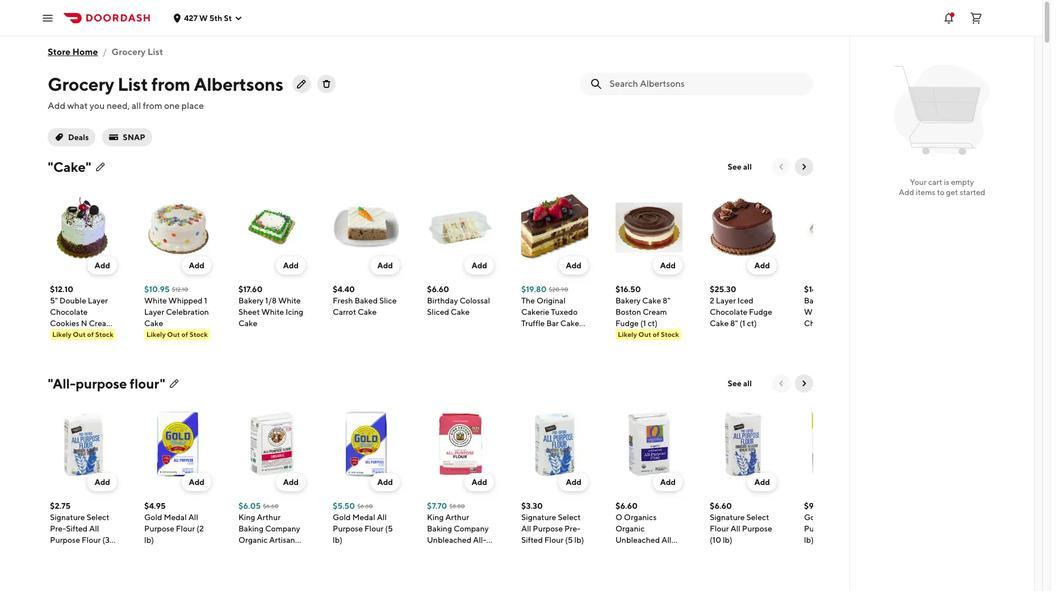 Task type: locate. For each thing, give the bounding box(es) containing it.
next image
[[800, 379, 809, 388]]

medal down $5.50
[[352, 513, 375, 523]]

$12.10 inside $12.10 5" double layer chocolate cookies n cream cake
[[50, 285, 73, 294]]

bakery inside '$17.60 bakery 1/8 white sheet white icing cake'
[[239, 296, 264, 306]]

all left next image
[[743, 162, 752, 172]]

1 bakery from the left
[[239, 296, 264, 306]]

"all-purpose flour"
[[48, 376, 165, 392]]

1 horizontal spatial fudge
[[749, 308, 772, 317]]

5"
[[50, 296, 58, 306]]

king for king arthur baking company unbleached all- purpose flour (5 lb)
[[427, 513, 444, 523]]

1 gold from the left
[[144, 513, 162, 523]]

1 of from the left
[[87, 331, 94, 339]]

1 horizontal spatial pre-
[[565, 525, 581, 534]]

organic down organics
[[616, 525, 645, 534]]

place
[[182, 101, 204, 111]]

$6.60 right $6.05
[[263, 503, 279, 510]]

gold inside $5.50 $6.60 gold medal all purpose flour (5 lb)
[[333, 513, 351, 523]]

likely down boston
[[618, 331, 637, 339]]

3 likely from the left
[[618, 331, 637, 339]]

2 baking from the left
[[427, 525, 452, 534]]

1 horizontal spatial cream
[[643, 308, 667, 317]]

arthur inside $7.70 $8.80 king arthur baking company unbleached all- purpose flour (5 lb)
[[445, 513, 469, 523]]

1 horizontal spatial out
[[167, 331, 180, 339]]

medal inside '$9.35 gold medal all purpose flour (3 lb)'
[[824, 513, 847, 523]]

0 horizontal spatial $12.10
[[50, 285, 73, 294]]

2 likely from the left
[[147, 331, 166, 339]]

2 horizontal spatial out
[[639, 331, 651, 339]]

2 see all from the top
[[728, 379, 752, 388]]

medal down $4.95
[[164, 513, 187, 523]]

company inside $7.70 $8.80 king arthur baking company unbleached all- purpose flour (5 lb)
[[454, 525, 489, 534]]

select inside $2.75 signature select pre-sifted all purpose flour (32 oz)
[[87, 513, 109, 523]]

fudge inside $16.50 bakery cake 8" boston cream fudge (1 ct) likely out of stock
[[616, 319, 639, 328]]

1 vertical spatial grocery
[[48, 73, 114, 95]]

select for pre-
[[558, 513, 581, 523]]

flour inside $7.70 $8.80 king arthur baking company unbleached all- purpose flour (5 lb)
[[459, 548, 478, 557]]

baking for unbleached
[[427, 525, 452, 534]]

1 select from the left
[[87, 513, 109, 523]]

unbleached down organics
[[616, 536, 660, 545]]

1 horizontal spatial signature
[[521, 513, 556, 523]]

previous image
[[777, 162, 786, 172], [777, 379, 786, 388]]

1 vertical spatial fudge
[[616, 319, 639, 328]]

$2.75 signature select pre-sifted all purpose flour (32 oz)
[[50, 502, 114, 557]]

likely down cookies
[[52, 331, 71, 339]]

$6.60 inside $6.60 o organics organic unbleached all purpose flour (5 lb)
[[616, 502, 638, 511]]

lb) inside $3.30 signature select all purpose pre- sifted flour (5 lb)
[[575, 536, 584, 545]]

select for purpose
[[747, 513, 769, 523]]

baking down $6.05
[[239, 525, 264, 534]]

0 horizontal spatial of
[[87, 331, 94, 339]]

layer right "double"
[[88, 296, 108, 306]]

0 horizontal spatial (2
[[197, 525, 204, 534]]

1 signature from the left
[[50, 513, 85, 523]]

add for king arthur baking company unbleached all- purpose flour (5 lb)
[[472, 478, 487, 487]]

1 vertical spatial sifted
[[521, 536, 543, 545]]

gold for gold medal all purpose flour (2 lb)
[[144, 513, 162, 523]]

select
[[87, 513, 109, 523], [558, 513, 581, 523], [747, 513, 769, 523]]

2 out from the left
[[167, 331, 180, 339]]

2 see all button from the top
[[721, 375, 759, 393]]

3 medal from the left
[[824, 513, 847, 523]]

2 pre- from the left
[[565, 525, 581, 534]]

tuxedo
[[551, 308, 578, 317]]

snap button
[[100, 126, 154, 149], [102, 128, 152, 147]]

2 vertical spatial all
[[743, 379, 752, 388]]

chocolate down the 2
[[710, 308, 748, 317]]

1 vertical spatial (2
[[239, 559, 246, 568]]

layer down $25.30
[[716, 296, 736, 306]]

company up all-
[[454, 525, 489, 534]]

gold down $9.35
[[804, 513, 822, 523]]

w
[[199, 13, 208, 22]]

1 horizontal spatial of
[[181, 331, 188, 339]]

signature inside $3.30 signature select all purpose pre- sifted flour (5 lb)
[[521, 513, 556, 523]]

lb) inside the $6.60 signature select flour all purpose (10 lb)
[[723, 536, 733, 545]]

bakery inside $16.50 bakery cake 8" boston cream fudge (1 ct) likely out of stock
[[616, 296, 641, 306]]

king inside $6.05 $6.60 king arthur baking company organic artisan all purpose flour (2 lb)
[[239, 513, 255, 523]]

layer down $10.95
[[144, 308, 164, 317]]

previous image left next image
[[777, 162, 786, 172]]

stock
[[95, 331, 114, 339], [190, 331, 208, 339], [661, 331, 679, 339]]

0 horizontal spatial signature
[[50, 513, 85, 523]]

chocolate down cupcake
[[804, 319, 842, 328]]

$25.30 2 layer iced chocolate fudge cake 8" (1 ct)
[[710, 285, 772, 328]]

pre- inside $2.75 signature select pre-sifted all purpose flour (32 oz)
[[50, 525, 66, 534]]

bakery cupcake 6 white 6 chocolate image
[[804, 194, 871, 261]]

signature inside the $6.60 signature select flour all purpose (10 lb)
[[710, 513, 745, 523]]

ct)
[[648, 319, 658, 328], [747, 319, 757, 328]]

see all button for "all-purpose flour"
[[721, 375, 759, 393]]

store
[[48, 47, 71, 57]]

bar
[[546, 319, 559, 328]]

1 unbleached from the left
[[427, 536, 472, 545]]

0 horizontal spatial medal
[[164, 513, 187, 523]]

likely down $10.95
[[147, 331, 166, 339]]

$6.60 birthday colossal sliced cake
[[427, 285, 490, 317]]

6
[[865, 296, 870, 306], [828, 308, 833, 317]]

2 horizontal spatial bakery
[[804, 296, 829, 306]]

6 down cupcake
[[828, 308, 833, 317]]

sifted down $2.75
[[66, 525, 88, 534]]

1 horizontal spatial (1
[[740, 319, 746, 328]]

3 signature from the left
[[710, 513, 745, 523]]

2 horizontal spatial medal
[[824, 513, 847, 523]]

birthday colossal sliced cake image
[[427, 194, 494, 261]]

2 signature from the left
[[521, 513, 556, 523]]

0 horizontal spatial 6
[[828, 308, 833, 317]]

organic
[[616, 525, 645, 534], [239, 536, 268, 545]]

1 arthur from the left
[[257, 513, 281, 523]]

$12.10
[[50, 285, 73, 294], [172, 286, 188, 293]]

all left next icon
[[743, 379, 752, 388]]

0 horizontal spatial out
[[73, 331, 86, 339]]

of inside $16.50 bakery cake 8" boston cream fudge (1 ct) likely out of stock
[[653, 331, 660, 339]]

likely inside $16.50 bakery cake 8" boston cream fudge (1 ct) likely out of stock
[[618, 331, 637, 339]]

0 horizontal spatial update list image
[[96, 162, 105, 172]]

gold medal all purpose flour (5 lb) image
[[333, 411, 400, 478]]

0 vertical spatial see all button
[[721, 158, 759, 176]]

out inside $10.95 $12.10 white whipped 1 layer celebration cake likely out of stock
[[167, 331, 180, 339]]

1 king from the left
[[239, 513, 255, 523]]

1 horizontal spatial sifted
[[521, 536, 543, 545]]

$4.40
[[333, 285, 355, 294]]

bakery inside $14.30 bakery cupcake 6 white 6 chocolate
[[804, 296, 829, 306]]

0 horizontal spatial organic
[[239, 536, 268, 545]]

grocery up what
[[48, 73, 114, 95]]

gold inside $4.95 gold medal all purpose flour (2 lb)
[[144, 513, 162, 523]]

1 horizontal spatial stock
[[190, 331, 208, 339]]

2 select from the left
[[558, 513, 581, 523]]

1 horizontal spatial bakery
[[616, 296, 641, 306]]

0 horizontal spatial gold
[[144, 513, 162, 523]]

0 vertical spatial fudge
[[749, 308, 772, 317]]

bakery 1/8 white sheet white icing cake image
[[239, 194, 306, 261]]

gold
[[144, 513, 162, 523], [333, 513, 351, 523], [804, 513, 822, 523]]

(1 down iced
[[740, 319, 746, 328]]

out down n
[[73, 331, 86, 339]]

white down $10.95
[[144, 296, 167, 306]]

2 ct) from the left
[[747, 319, 757, 328]]

list up add what you need, all from one place
[[118, 73, 148, 95]]

all inside $3.30 signature select all purpose pre- sifted flour (5 lb)
[[521, 525, 531, 534]]

2 horizontal spatial of
[[653, 331, 660, 339]]

baking inside $7.70 $8.80 king arthur baking company unbleached all- purpose flour (5 lb)
[[427, 525, 452, 534]]

0 horizontal spatial sifted
[[66, 525, 88, 534]]

from up one at the top
[[151, 73, 190, 95]]

2 stock from the left
[[190, 331, 208, 339]]

2 company from the left
[[454, 525, 489, 534]]

1 horizontal spatial $12.10
[[172, 286, 188, 293]]

0 vertical spatial cream
[[643, 308, 667, 317]]

2 horizontal spatial signature
[[710, 513, 745, 523]]

update list image left delete list icon
[[297, 80, 306, 89]]

1 vertical spatial all
[[743, 162, 752, 172]]

2 (1 from the left
[[740, 319, 746, 328]]

$6.60 for birthday
[[427, 285, 449, 294]]

1 vertical spatial 8"
[[730, 319, 738, 328]]

stock inside $10.95 $12.10 white whipped 1 layer celebration cake likely out of stock
[[190, 331, 208, 339]]

$10.95
[[144, 285, 170, 294]]

add for fresh baked slice carrot cake
[[377, 261, 393, 270]]

0 horizontal spatial (1
[[641, 319, 646, 328]]

deals button
[[45, 126, 98, 149], [48, 128, 96, 147]]

0 vertical spatial 6
[[865, 296, 870, 306]]

1 medal from the left
[[164, 513, 187, 523]]

birthday
[[427, 296, 458, 306]]

2 gold from the left
[[333, 513, 351, 523]]

see all button for "cake"
[[721, 158, 759, 176]]

1 company from the left
[[265, 525, 300, 534]]

2 layer iced chocolate fudge cake 8" (1 ct) image
[[710, 194, 777, 261]]

1 horizontal spatial 8"
[[730, 319, 738, 328]]

layer inside $10.95 $12.10 white whipped 1 layer celebration cake likely out of stock
[[144, 308, 164, 317]]

2 horizontal spatial chocolate
[[804, 319, 842, 328]]

double
[[60, 296, 86, 306]]

1 vertical spatial see all button
[[721, 375, 759, 393]]

0 horizontal spatial king
[[239, 513, 255, 523]]

$14.30
[[804, 285, 829, 294]]

2 horizontal spatial layer
[[716, 296, 736, 306]]

arthur down $6.05
[[257, 513, 281, 523]]

previous image for "cake"
[[777, 162, 786, 172]]

out down celebration
[[167, 331, 180, 339]]

white inside $14.30 bakery cupcake 6 white 6 chocolate
[[804, 308, 827, 317]]

gold for gold medal all purpose flour (3 lb)
[[804, 513, 822, 523]]

1 horizontal spatial arthur
[[445, 513, 469, 523]]

0 vertical spatial see
[[728, 162, 742, 172]]

1 horizontal spatial gold
[[333, 513, 351, 523]]

signature down $2.75
[[50, 513, 85, 523]]

flour
[[176, 525, 195, 534], [365, 525, 384, 534], [710, 525, 729, 534], [836, 525, 855, 534], [82, 536, 101, 545], [545, 536, 564, 545], [282, 548, 301, 557], [459, 548, 478, 557], [647, 548, 666, 557]]

2 king from the left
[[427, 513, 444, 523]]

white down $14.30
[[804, 308, 827, 317]]

add for 5" double layer chocolate cookies n cream cake
[[95, 261, 110, 270]]

update list image
[[297, 80, 306, 89], [96, 162, 105, 172], [170, 379, 179, 388]]

5" double layer chocolate cookies n cream cake image
[[50, 194, 117, 261]]

purpose inside $6.60 o organics organic unbleached all purpose flour (5 lb)
[[616, 548, 646, 557]]

3 of from the left
[[653, 331, 660, 339]]

stock inside $16.50 bakery cake 8" boston cream fudge (1 ct) likely out of stock
[[661, 331, 679, 339]]

0 vertical spatial 8"
[[663, 296, 671, 306]]

0 vertical spatial see all
[[728, 162, 752, 172]]

$6.60 inside $6.05 $6.60 king arthur baking company organic artisan all purpose flour (2 lb)
[[263, 503, 279, 510]]

3 bakery from the left
[[804, 296, 829, 306]]

grocery right /
[[112, 47, 146, 57]]

chocolate for double
[[50, 308, 88, 317]]

organic left artisan on the left of the page
[[239, 536, 268, 545]]

(2
[[197, 525, 204, 534], [239, 559, 246, 568]]

1 vertical spatial previous image
[[777, 379, 786, 388]]

lb) inside '$9.35 gold medal all purpose flour (3 lb)'
[[804, 536, 814, 545]]

see all for "all-purpose flour"
[[728, 379, 752, 388]]

$3.30 signature select all purpose pre- sifted flour (5 lb)
[[521, 502, 584, 545]]

0 items, open order cart image
[[970, 11, 983, 25]]

boston
[[616, 308, 641, 317]]

2 unbleached from the left
[[616, 536, 660, 545]]

$6.60 for signature
[[710, 502, 732, 511]]

king down $7.70
[[427, 513, 444, 523]]

0 horizontal spatial select
[[87, 513, 109, 523]]

from left one at the top
[[143, 101, 162, 111]]

update list image right "cake"
[[96, 162, 105, 172]]

purpose inside $5.50 $6.60 gold medal all purpose flour (5 lb)
[[333, 525, 363, 534]]

fudge down iced
[[749, 308, 772, 317]]

2 arthur from the left
[[445, 513, 469, 523]]

fresh baked slice carrot cake image
[[333, 194, 400, 261]]

bakery down $17.60
[[239, 296, 264, 306]]

all right need,
[[132, 101, 141, 111]]

add for king arthur baking company organic artisan all purpose flour (2 lb)
[[283, 478, 299, 487]]

1 horizontal spatial unbleached
[[616, 536, 660, 545]]

1 see all button from the top
[[721, 158, 759, 176]]

1 vertical spatial update list image
[[96, 162, 105, 172]]

medal
[[164, 513, 187, 523], [352, 513, 375, 523], [824, 513, 847, 523]]

0 horizontal spatial chocolate
[[50, 308, 88, 317]]

signature down $3.30
[[521, 513, 556, 523]]

likely out of stock
[[52, 331, 114, 339]]

flour inside $6.05 $6.60 king arthur baking company organic artisan all purpose flour (2 lb)
[[282, 548, 301, 557]]

(5
[[385, 525, 393, 534], [565, 536, 573, 545], [480, 548, 487, 557], [668, 548, 676, 557]]

0 vertical spatial previous image
[[777, 162, 786, 172]]

(5 inside $7.70 $8.80 king arthur baking company unbleached all- purpose flour (5 lb)
[[480, 548, 487, 557]]

open menu image
[[41, 11, 55, 25]]

1 horizontal spatial update list image
[[170, 379, 179, 388]]

$6.60
[[427, 285, 449, 294], [616, 502, 638, 511], [710, 502, 732, 511], [263, 503, 279, 510], [357, 503, 373, 510]]

signature up (10
[[710, 513, 745, 523]]

1 horizontal spatial select
[[558, 513, 581, 523]]

previous image left next icon
[[777, 379, 786, 388]]

$17.60
[[239, 285, 263, 294]]

oz)
[[50, 548, 61, 557]]

chocolate inside $12.10 5" double layer chocolate cookies n cream cake
[[50, 308, 88, 317]]

0 horizontal spatial 8"
[[663, 296, 671, 306]]

$6.60 up birthday
[[427, 285, 449, 294]]

$17.60 bakery 1/8 white sheet white icing cake
[[239, 285, 303, 328]]

2 medal from the left
[[352, 513, 375, 523]]

1 horizontal spatial ct)
[[747, 319, 757, 328]]

add for the original cakerie tuxedo truffle bar cake with fruit (each)
[[566, 261, 582, 270]]

all inside the $6.60 signature select flour all purpose (10 lb)
[[731, 525, 741, 534]]

select inside the $6.60 signature select flour all purpose (10 lb)
[[747, 513, 769, 523]]

2 of from the left
[[181, 331, 188, 339]]

0 vertical spatial organic
[[616, 525, 645, 534]]

all inside $6.05 $6.60 king arthur baking company organic artisan all purpose flour (2 lb)
[[239, 548, 248, 557]]

you
[[90, 101, 105, 111]]

n
[[81, 319, 87, 328]]

3 stock from the left
[[661, 331, 679, 339]]

0 vertical spatial (2
[[197, 525, 204, 534]]

add for bakery 1/8 white sheet white icing cake
[[283, 261, 299, 270]]

store home link
[[48, 41, 98, 64]]

baking down $7.70
[[427, 525, 452, 534]]

sifted
[[66, 525, 88, 534], [521, 536, 543, 545]]

signature inside $2.75 signature select pre-sifted all purpose flour (32 oz)
[[50, 513, 85, 523]]

0 horizontal spatial ct)
[[648, 319, 658, 328]]

(1 inside $16.50 bakery cake 8" boston cream fudge (1 ct) likely out of stock
[[641, 319, 646, 328]]

list up grocery list from albertsons at the top of the page
[[147, 47, 163, 57]]

medal inside $5.50 $6.60 gold medal all purpose flour (5 lb)
[[352, 513, 375, 523]]

1 see all from the top
[[728, 162, 752, 172]]

3 out from the left
[[639, 331, 651, 339]]

1 pre- from the left
[[50, 525, 66, 534]]

next image
[[800, 162, 809, 172]]

2 see from the top
[[728, 379, 742, 388]]

baking inside $6.05 $6.60 king arthur baking company organic artisan all purpose flour (2 lb)
[[239, 525, 264, 534]]

bakery
[[239, 296, 264, 306], [616, 296, 641, 306], [804, 296, 829, 306]]

0 horizontal spatial stock
[[95, 331, 114, 339]]

1 horizontal spatial organic
[[616, 525, 645, 534]]

flour inside $2.75 signature select pre-sifted all purpose flour (32 oz)
[[82, 536, 101, 545]]

0 horizontal spatial bakery
[[239, 296, 264, 306]]

2 vertical spatial update list image
[[170, 379, 179, 388]]

$6.60 inside the $6.60 signature select flour all purpose (10 lb)
[[710, 502, 732, 511]]

list
[[147, 47, 163, 57], [118, 73, 148, 95]]

(10
[[710, 536, 721, 545]]

3 gold from the left
[[804, 513, 822, 523]]

1 horizontal spatial (2
[[239, 559, 246, 568]]

0 horizontal spatial baking
[[239, 525, 264, 534]]

sifted down $3.30
[[521, 536, 543, 545]]

1 horizontal spatial company
[[454, 525, 489, 534]]

0 horizontal spatial company
[[265, 525, 300, 534]]

one
[[164, 101, 180, 111]]

bakery down $14.30
[[804, 296, 829, 306]]

company up artisan on the left of the page
[[265, 525, 300, 534]]

$6.60 up o
[[616, 502, 638, 511]]

$6.60 o organics organic unbleached all purpose flour (5 lb)
[[616, 502, 676, 568]]

2 horizontal spatial update list image
[[297, 80, 306, 89]]

1 see from the top
[[728, 162, 742, 172]]

king inside $7.70 $8.80 king arthur baking company unbleached all- purpose flour (5 lb)
[[427, 513, 444, 523]]

1 horizontal spatial medal
[[352, 513, 375, 523]]

1 horizontal spatial chocolate
[[710, 308, 748, 317]]

$3.30
[[521, 502, 543, 511]]

6 right cupcake
[[865, 296, 870, 306]]

0 horizontal spatial fudge
[[616, 319, 639, 328]]

$4.40 fresh baked slice carrot cake
[[333, 285, 397, 317]]

1 vertical spatial organic
[[239, 536, 268, 545]]

0 vertical spatial sifted
[[66, 525, 88, 534]]

$6.60 right $5.50
[[357, 503, 373, 510]]

1 ct) from the left
[[648, 319, 658, 328]]

0 horizontal spatial layer
[[88, 296, 108, 306]]

add for signature select all purpose pre- sifted flour (5 lb)
[[566, 478, 582, 487]]

arthur inside $6.05 $6.60 king arthur baking company organic artisan all purpose flour (2 lb)
[[257, 513, 281, 523]]

add for o organics organic unbleached all purpose flour (5 lb)
[[660, 478, 676, 487]]

3 select from the left
[[747, 513, 769, 523]]

arthur for $7.70
[[445, 513, 469, 523]]

1 baking from the left
[[239, 525, 264, 534]]

cake inside $6.60 birthday colossal sliced cake
[[451, 308, 470, 317]]

from
[[151, 73, 190, 95], [143, 101, 162, 111]]

$6.60 inside $5.50 $6.60 gold medal all purpose flour (5 lb)
[[357, 503, 373, 510]]

427
[[184, 13, 198, 22]]

cream right boston
[[643, 308, 667, 317]]

cream
[[643, 308, 667, 317], [89, 319, 113, 328]]

1 vertical spatial cream
[[89, 319, 113, 328]]

add button
[[88, 257, 117, 275], [88, 257, 117, 275], [182, 257, 211, 275], [182, 257, 211, 275], [276, 257, 306, 275], [276, 257, 306, 275], [371, 257, 400, 275], [371, 257, 400, 275], [465, 257, 494, 275], [465, 257, 494, 275], [559, 257, 588, 275], [559, 257, 588, 275], [653, 257, 683, 275], [653, 257, 683, 275], [748, 257, 777, 275], [748, 257, 777, 275], [88, 474, 117, 492], [88, 474, 117, 492], [182, 474, 211, 492], [182, 474, 211, 492], [276, 474, 306, 492], [276, 474, 306, 492], [371, 474, 400, 492], [371, 474, 400, 492], [465, 474, 494, 492], [465, 474, 494, 492], [559, 474, 588, 492], [559, 474, 588, 492], [653, 474, 683, 492], [653, 474, 683, 492], [748, 474, 777, 492], [748, 474, 777, 492]]

add
[[48, 101, 65, 111], [899, 188, 914, 197], [95, 261, 110, 270], [189, 261, 204, 270], [283, 261, 299, 270], [377, 261, 393, 270], [472, 261, 487, 270], [566, 261, 582, 270], [660, 261, 676, 270], [754, 261, 770, 270], [95, 478, 110, 487], [189, 478, 204, 487], [283, 478, 299, 487], [377, 478, 393, 487], [472, 478, 487, 487], [566, 478, 582, 487], [660, 478, 676, 487], [754, 478, 770, 487]]

your
[[910, 178, 927, 187]]

0 horizontal spatial arthur
[[257, 513, 281, 523]]

0 vertical spatial update list image
[[297, 80, 306, 89]]

2 previous image from the top
[[777, 379, 786, 388]]

unbleached left all-
[[427, 536, 472, 545]]

chocolate down "double"
[[50, 308, 88, 317]]

all
[[188, 513, 198, 523], [377, 513, 387, 523], [848, 513, 858, 523], [89, 525, 99, 534], [521, 525, 531, 534], [731, 525, 741, 534], [662, 536, 672, 545], [239, 548, 248, 557]]

1 vertical spatial see all
[[728, 379, 752, 388]]

out down boston
[[639, 331, 651, 339]]

1 vertical spatial see
[[728, 379, 742, 388]]

celebration
[[166, 308, 209, 317]]

0 horizontal spatial pre-
[[50, 525, 66, 534]]

layer
[[88, 296, 108, 306], [716, 296, 736, 306], [144, 308, 164, 317]]

$19.80 $20.90 the original cakerie tuxedo truffle bar cake with fruit (each)
[[521, 285, 580, 340]]

arthur down $8.80
[[445, 513, 469, 523]]

2 horizontal spatial stock
[[661, 331, 679, 339]]

artisan
[[269, 536, 295, 545]]

king down $6.05
[[239, 513, 255, 523]]

of
[[87, 331, 94, 339], [181, 331, 188, 339], [653, 331, 660, 339]]

2 horizontal spatial gold
[[804, 513, 822, 523]]

medal for $4.95
[[164, 513, 187, 523]]

(1 down boston
[[641, 319, 646, 328]]

cream right n
[[89, 319, 113, 328]]

1 vertical spatial from
[[143, 101, 162, 111]]

$12.10 up whipped
[[172, 286, 188, 293]]

1 horizontal spatial king
[[427, 513, 444, 523]]

unbleached
[[427, 536, 472, 545], [616, 536, 660, 545]]

8" down iced
[[730, 319, 738, 328]]

2
[[710, 296, 714, 306]]

bakery down $16.50
[[616, 296, 641, 306]]

2 horizontal spatial likely
[[618, 331, 637, 339]]

medal down $9.35
[[824, 513, 847, 523]]

organic inside $6.60 o organics organic unbleached all purpose flour (5 lb)
[[616, 525, 645, 534]]

out inside $16.50 bakery cake 8" boston cream fudge (1 ct) likely out of stock
[[639, 331, 651, 339]]

gold down $4.95
[[144, 513, 162, 523]]

1 horizontal spatial likely
[[147, 331, 166, 339]]

$12.10 inside $10.95 $12.10 white whipped 1 layer celebration cake likely out of stock
[[172, 286, 188, 293]]

update list image right flour" at the left bottom of the page
[[170, 379, 179, 388]]

2 bakery from the left
[[616, 296, 641, 306]]

see
[[728, 162, 742, 172], [728, 379, 742, 388]]

select inside $3.30 signature select all purpose pre- sifted flour (5 lb)
[[558, 513, 581, 523]]

gold medal all purpose flour (3 lb) image
[[804, 411, 871, 478]]

1 horizontal spatial baking
[[427, 525, 452, 534]]

0 horizontal spatial unbleached
[[427, 536, 472, 545]]

0 vertical spatial list
[[147, 47, 163, 57]]

gold down $5.50
[[333, 513, 351, 523]]

gold inside '$9.35 gold medal all purpose flour (3 lb)'
[[804, 513, 822, 523]]

add for 2 layer iced chocolate fudge cake 8" (1 ct)
[[754, 261, 770, 270]]

1 horizontal spatial layer
[[144, 308, 164, 317]]

flour inside '$9.35 gold medal all purpose flour (3 lb)'
[[836, 525, 855, 534]]

$12.10 up 5"
[[50, 285, 73, 294]]

add for signature select flour all purpose (10 lb)
[[754, 478, 770, 487]]

8" left the 2
[[663, 296, 671, 306]]

$6.60 up (10
[[710, 502, 732, 511]]

fudge down boston
[[616, 319, 639, 328]]

1 previous image from the top
[[777, 162, 786, 172]]

(5 inside $3.30 signature select all purpose pre- sifted flour (5 lb)
[[565, 536, 573, 545]]

1 (1 from the left
[[641, 319, 646, 328]]

likely
[[52, 331, 71, 339], [147, 331, 166, 339], [618, 331, 637, 339]]

2 horizontal spatial select
[[747, 513, 769, 523]]

8"
[[663, 296, 671, 306], [730, 319, 738, 328]]



Task type: vqa. For each thing, say whether or not it's contained in the screenshot.
first (1 from right
yes



Task type: describe. For each thing, give the bounding box(es) containing it.
add for gold medal all purpose flour (2 lb)
[[189, 478, 204, 487]]

gold medal all purpose flour (2 lb) image
[[144, 411, 211, 478]]

purpose inside the $6.60 signature select flour all purpose (10 lb)
[[742, 525, 772, 534]]

"cake"
[[48, 159, 91, 175]]

all-
[[473, 536, 486, 545]]

1 out from the left
[[73, 331, 86, 339]]

cupcake
[[831, 296, 863, 306]]

albertsons
[[194, 73, 283, 95]]

see for "all-purpose flour"
[[728, 379, 742, 388]]

$14.30 bakery cupcake 6 white 6 chocolate
[[804, 285, 870, 328]]

$7.70 $8.80 king arthur baking company unbleached all- purpose flour (5 lb)
[[427, 502, 489, 568]]

sliced
[[427, 308, 449, 317]]

is
[[944, 178, 950, 187]]

$6.05 $6.60 king arthur baking company organic artisan all purpose flour (2 lb)
[[239, 502, 301, 568]]

cookies
[[50, 319, 79, 328]]

$6.60 for o
[[616, 502, 638, 511]]

see for "cake"
[[728, 162, 742, 172]]

$5.50
[[333, 502, 355, 511]]

$19.80
[[521, 285, 547, 294]]

company for artisan
[[265, 525, 300, 534]]

signature for $3.30
[[521, 513, 556, 523]]

bakery for white
[[804, 296, 829, 306]]

update list image for "cake"
[[96, 162, 105, 172]]

$16.50 bakery cake 8" boston cream fudge (1 ct) likely out of stock
[[616, 285, 679, 339]]

add for white whipped 1 layer celebration cake
[[189, 261, 204, 270]]

chocolate for layer
[[710, 308, 748, 317]]

white up icing
[[278, 296, 301, 306]]

cake inside "$19.80 $20.90 the original cakerie tuxedo truffle bar cake with fruit (each)"
[[560, 319, 579, 328]]

fruit
[[539, 331, 556, 340]]

st
[[224, 13, 232, 22]]

medal for $9.35
[[824, 513, 847, 523]]

original
[[537, 296, 566, 306]]

$16.50
[[616, 285, 641, 294]]

$12.10 5" double layer chocolate cookies n cream cake
[[50, 285, 113, 340]]

deals
[[68, 133, 89, 142]]

5th
[[209, 13, 222, 22]]

lb) inside $4.95 gold medal all purpose flour (2 lb)
[[144, 536, 154, 545]]

(5 inside $6.60 o organics organic unbleached all purpose flour (5 lb)
[[668, 548, 676, 557]]

cake inside '$17.60 bakery 1/8 white sheet white icing cake'
[[239, 319, 257, 328]]

0 vertical spatial all
[[132, 101, 141, 111]]

get
[[946, 188, 958, 197]]

purpose inside $3.30 signature select all purpose pre- sifted flour (5 lb)
[[533, 525, 563, 534]]

bakery for sheet
[[239, 296, 264, 306]]

lb) inside $5.50 $6.60 gold medal all purpose flour (5 lb)
[[333, 536, 342, 545]]

add for gold medal all purpose flour (5 lb)
[[377, 478, 393, 487]]

unbleached inside $7.70 $8.80 king arthur baking company unbleached all- purpose flour (5 lb)
[[427, 536, 472, 545]]

8" inside $16.50 bakery cake 8" boston cream fudge (1 ct) likely out of stock
[[663, 296, 671, 306]]

see all for "cake"
[[728, 162, 752, 172]]

add for signature select pre-sifted all purpose flour (32 oz)
[[95, 478, 110, 487]]

iced
[[738, 296, 754, 306]]

cake inside $16.50 bakery cake 8" boston cream fudge (1 ct) likely out of stock
[[642, 296, 661, 306]]

whipped
[[168, 296, 203, 306]]

$5.50 $6.60 gold medal all purpose flour (5 lb)
[[333, 502, 393, 545]]

all inside $5.50 $6.60 gold medal all purpose flour (5 lb)
[[377, 513, 387, 523]]

king arthur baking company unbleached all-purpose flour (5 lb) image
[[427, 411, 494, 478]]

lb) inside $7.70 $8.80 king arthur baking company unbleached all- purpose flour (5 lb)
[[427, 559, 437, 568]]

update list image for "all-purpose flour"
[[170, 379, 179, 388]]

1 likely from the left
[[52, 331, 71, 339]]

king arthur baking company organic artisan all purpose flour (2 lb) image
[[239, 411, 306, 478]]

started
[[960, 188, 986, 197]]

signature select pre-sifted all purpose flour (32 oz) image
[[50, 411, 117, 478]]

signature select all purpose pre-sifted flour (5 lb) image
[[521, 411, 588, 478]]

grocery list from albertsons
[[48, 73, 283, 95]]

empty retail cart image
[[889, 57, 996, 164]]

organic inside $6.05 $6.60 king arthur baking company organic artisan all purpose flour (2 lb)
[[239, 536, 268, 545]]

sheet
[[239, 308, 260, 317]]

colossal
[[460, 296, 490, 306]]

add inside your cart is empty add items to get started
[[899, 188, 914, 197]]

white inside $10.95 $12.10 white whipped 1 layer celebration cake likely out of stock
[[144, 296, 167, 306]]

likely inside $10.95 $12.10 white whipped 1 layer celebration cake likely out of stock
[[147, 331, 166, 339]]

8" inside $25.30 2 layer iced chocolate fudge cake 8" (1 ct)
[[730, 319, 738, 328]]

white whipped 1 layer celebration cake image
[[144, 194, 211, 261]]

cart
[[928, 178, 943, 187]]

chocolate inside $14.30 bakery cupcake 6 white 6 chocolate
[[804, 319, 842, 328]]

unbleached inside $6.60 o organics organic unbleached all purpose flour (5 lb)
[[616, 536, 660, 545]]

the
[[521, 296, 535, 306]]

purpose inside $7.70 $8.80 king arthur baking company unbleached all- purpose flour (5 lb)
[[427, 548, 457, 557]]

Search Albertsons search field
[[610, 78, 804, 90]]

baking for organic
[[239, 525, 264, 534]]

white down 1/8
[[261, 308, 284, 317]]

purpose inside $4.95 gold medal all purpose flour (2 lb)
[[144, 525, 174, 534]]

(3
[[857, 525, 864, 534]]

layer inside $12.10 5" double layer chocolate cookies n cream cake
[[88, 296, 108, 306]]

truffle
[[521, 319, 545, 328]]

purpose
[[76, 376, 127, 392]]

$6.60 signature select flour all purpose (10 lb)
[[710, 502, 772, 545]]

0 vertical spatial from
[[151, 73, 190, 95]]

sifted inside $3.30 signature select all purpose pre- sifted flour (5 lb)
[[521, 536, 543, 545]]

company for all-
[[454, 525, 489, 534]]

cake inside $25.30 2 layer iced chocolate fudge cake 8" (1 ct)
[[710, 319, 729, 328]]

of inside $10.95 $12.10 white whipped 1 layer celebration cake likely out of stock
[[181, 331, 188, 339]]

cream inside $12.10 5" double layer chocolate cookies n cream cake
[[89, 319, 113, 328]]

(2 inside $4.95 gold medal all purpose flour (2 lb)
[[197, 525, 204, 534]]

cake inside $4.40 fresh baked slice carrot cake
[[358, 308, 377, 317]]

what
[[67, 101, 88, 111]]

all for "cake"
[[743, 162, 752, 172]]

ct) inside $16.50 bakery cake 8" boston cream fudge (1 ct) likely out of stock
[[648, 319, 658, 328]]

purpose inside '$9.35 gold medal all purpose flour (3 lb)'
[[804, 525, 834, 534]]

$9.35
[[804, 502, 825, 511]]

1 vertical spatial 6
[[828, 308, 833, 317]]

0 vertical spatial grocery
[[112, 47, 146, 57]]

1 vertical spatial list
[[118, 73, 148, 95]]

1
[[204, 296, 207, 306]]

flour inside $3.30 signature select all purpose pre- sifted flour (5 lb)
[[545, 536, 564, 545]]

all inside $4.95 gold medal all purpose flour (2 lb)
[[188, 513, 198, 523]]

flour inside $6.60 o organics organic unbleached all purpose flour (5 lb)
[[647, 548, 666, 557]]

add for birthday colossal sliced cake
[[472, 261, 487, 270]]

cake inside $12.10 5" double layer chocolate cookies n cream cake
[[50, 331, 69, 340]]

layer inside $25.30 2 layer iced chocolate fudge cake 8" (1 ct)
[[716, 296, 736, 306]]

signature for $2.75
[[50, 513, 85, 523]]

$8.80
[[449, 503, 465, 510]]

store home / grocery list
[[48, 47, 163, 57]]

fresh
[[333, 296, 353, 306]]

bakery for boston
[[616, 296, 641, 306]]

lb) inside $6.60 o organics organic unbleached all purpose flour (5 lb)
[[616, 559, 625, 568]]

427 w 5th st button
[[173, 13, 243, 22]]

delete list image
[[322, 80, 331, 89]]

1 stock from the left
[[95, 331, 114, 339]]

(each)
[[558, 331, 580, 340]]

sifted inside $2.75 signature select pre-sifted all purpose flour (32 oz)
[[66, 525, 88, 534]]

pre- inside $3.30 signature select all purpose pre- sifted flour (5 lb)
[[565, 525, 581, 534]]

king for king arthur baking company organic artisan all purpose flour (2 lb)
[[239, 513, 255, 523]]

427 w 5th st
[[184, 13, 232, 22]]

add for bakery cake 8" boston cream fudge (1 ct)
[[660, 261, 676, 270]]

empty
[[951, 178, 974, 187]]

$6.05
[[239, 502, 261, 511]]

cake inside $10.95 $12.10 white whipped 1 layer celebration cake likely out of stock
[[144, 319, 163, 328]]

the original cakerie tuxedo truffle bar cake with fruit (each) image
[[521, 194, 588, 261]]

"all-
[[48, 376, 76, 392]]

baked
[[355, 296, 378, 306]]

snap
[[123, 133, 145, 142]]

slice
[[379, 296, 397, 306]]

need,
[[107, 101, 130, 111]]

purpose inside $2.75 signature select pre-sifted all purpose flour (32 oz)
[[50, 536, 80, 545]]

arthur for $6.05
[[257, 513, 281, 523]]

fudge inside $25.30 2 layer iced chocolate fudge cake 8" (1 ct)
[[749, 308, 772, 317]]

all inside $2.75 signature select pre-sifted all purpose flour (32 oz)
[[89, 525, 99, 534]]

flour inside the $6.60 signature select flour all purpose (10 lb)
[[710, 525, 729, 534]]

lb) inside $6.05 $6.60 king arthur baking company organic artisan all purpose flour (2 lb)
[[247, 559, 257, 568]]

$4.95 gold medal all purpose flour (2 lb)
[[144, 502, 204, 545]]

notification bell image
[[942, 11, 956, 25]]

flour inside $4.95 gold medal all purpose flour (2 lb)
[[176, 525, 195, 534]]

all for "all-purpose flour"
[[743, 379, 752, 388]]

(5 inside $5.50 $6.60 gold medal all purpose flour (5 lb)
[[385, 525, 393, 534]]

$20.90
[[549, 286, 568, 293]]

icing
[[286, 308, 303, 317]]

o
[[616, 513, 623, 523]]

$4.95
[[144, 502, 166, 511]]

purpose inside $6.05 $6.60 king arthur baking company organic artisan all purpose flour (2 lb)
[[250, 548, 280, 557]]

cream inside $16.50 bakery cake 8" boston cream fudge (1 ct) likely out of stock
[[643, 308, 667, 317]]

flour inside $5.50 $6.60 gold medal all purpose flour (5 lb)
[[365, 525, 384, 534]]

signature select flour all purpose (10 lb) image
[[710, 411, 777, 478]]

ct) inside $25.30 2 layer iced chocolate fudge cake 8" (1 ct)
[[747, 319, 757, 328]]

$7.70
[[427, 502, 447, 511]]

1 horizontal spatial 6
[[865, 296, 870, 306]]

items
[[916, 188, 936, 197]]

$2.75
[[50, 502, 71, 511]]

/
[[103, 47, 107, 57]]

previous image for "all-purpose flour"
[[777, 379, 786, 388]]

signature for $6.60
[[710, 513, 745, 523]]

(32
[[102, 536, 114, 545]]

bakery cake 8" boston cream fudge (1 ct) image
[[616, 194, 683, 261]]

o organics organic unbleached all purpose flour (5 lb) image
[[616, 411, 683, 478]]

(1 inside $25.30 2 layer iced chocolate fudge cake 8" (1 ct)
[[740, 319, 746, 328]]

(2 inside $6.05 $6.60 king arthur baking company organic artisan all purpose flour (2 lb)
[[239, 559, 246, 568]]

$25.30
[[710, 285, 736, 294]]

1/8
[[265, 296, 277, 306]]

home
[[72, 47, 98, 57]]

all inside $6.60 o organics organic unbleached all purpose flour (5 lb)
[[662, 536, 672, 545]]

your cart is empty add items to get started
[[899, 178, 986, 197]]

organics
[[624, 513, 657, 523]]

with
[[521, 331, 537, 340]]

flour"
[[130, 376, 165, 392]]

select for all
[[87, 513, 109, 523]]

all inside '$9.35 gold medal all purpose flour (3 lb)'
[[848, 513, 858, 523]]

carrot
[[333, 308, 356, 317]]



